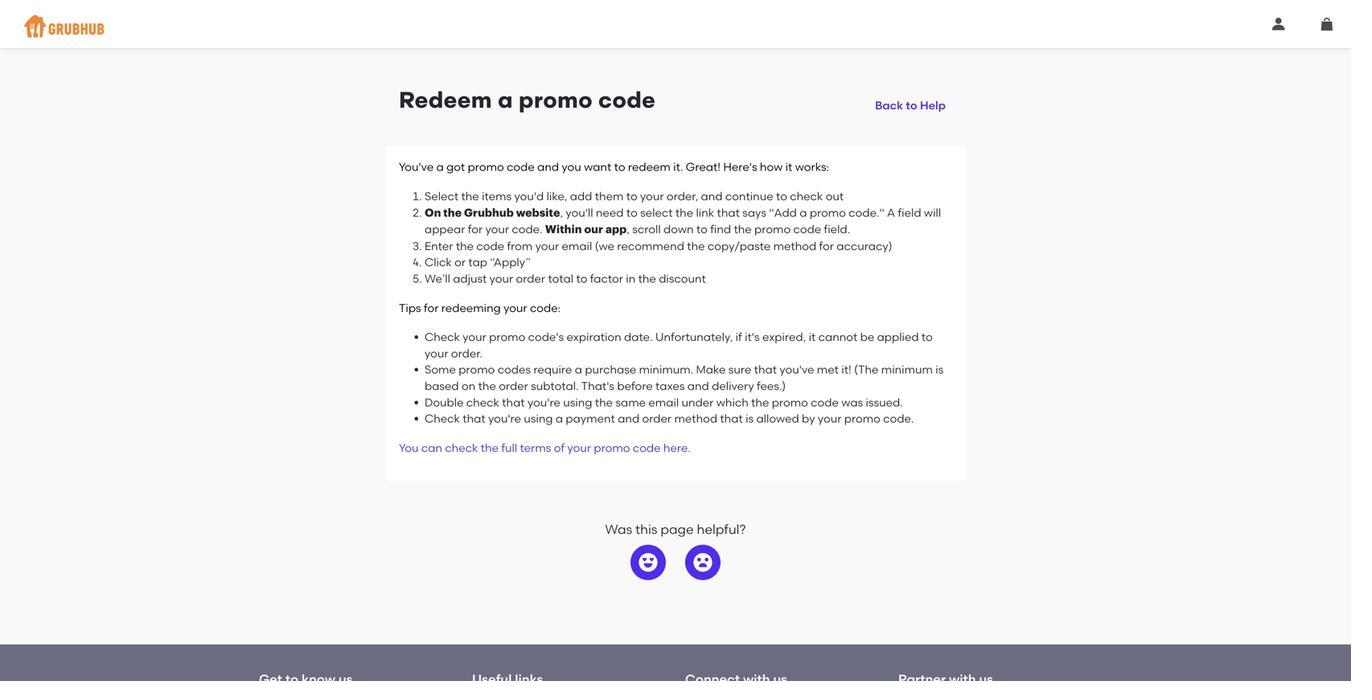 Task type: locate. For each thing, give the bounding box(es) containing it.
based
[[425, 379, 459, 393]]

1 horizontal spatial it
[[809, 330, 816, 344]]

for down field.
[[819, 239, 834, 253]]

our
[[584, 224, 603, 235]]

by
[[802, 412, 815, 426]]

0 vertical spatial check
[[425, 330, 460, 344]]

the down fees.)
[[751, 396, 769, 409]]

order
[[516, 272, 546, 286], [499, 379, 528, 393], [642, 412, 672, 426]]

that down on in the bottom of the page
[[463, 412, 486, 426]]

code."
[[849, 206, 885, 219]]

1 vertical spatial check
[[425, 412, 460, 426]]

1 horizontal spatial for
[[468, 223, 483, 236]]

code inside check your promo code's expiration date. unfortunately, if it's expired, it cannot be applied to your order. some promo codes require a purchase minimum. make sure that you've met it! (the minimum is based on the order subtotal. that's before taxes and delivery fees.) double check that you're using the same email under which the promo code was issued. check that you're using a payment and order method that is allowed by your promo code.
[[811, 396, 839, 409]]

your
[[640, 189, 664, 203], [486, 223, 509, 236], [536, 239, 559, 253], [490, 272, 513, 286], [504, 301, 527, 315], [463, 330, 487, 344], [425, 347, 449, 360], [818, 412, 842, 426], [568, 441, 591, 455]]

0 horizontal spatial for
[[424, 301, 439, 315]]

order down codes
[[499, 379, 528, 393]]

check down on in the bottom of the page
[[466, 396, 500, 409]]

0 vertical spatial code.
[[512, 223, 543, 236]]

to down the select the items you'd like, add them to your order, and continue to check out
[[627, 206, 638, 219]]

0 horizontal spatial email
[[562, 239, 592, 253]]

0 horizontal spatial using
[[524, 412, 553, 426]]

method down "add
[[774, 239, 817, 253]]

a right "add
[[800, 206, 807, 219]]

be
[[860, 330, 875, 344]]

you're up full
[[488, 412, 521, 426]]

your up select
[[640, 189, 664, 203]]

0 horizontal spatial it
[[786, 160, 793, 174]]

1 vertical spatial for
[[819, 239, 834, 253]]

and up under
[[688, 379, 709, 393]]

we'll
[[425, 272, 450, 286]]

within
[[545, 224, 582, 235]]

applied
[[877, 330, 919, 344]]

you're
[[528, 396, 561, 409], [488, 412, 521, 426]]

method
[[774, 239, 817, 253], [675, 412, 718, 426]]

code:
[[530, 301, 561, 315]]

using up terms
[[524, 412, 553, 426]]

field.
[[824, 223, 850, 236]]

small image
[[1321, 18, 1334, 31]]

if
[[736, 330, 742, 344]]

0 horizontal spatial code.
[[512, 223, 543, 236]]

enter
[[425, 239, 453, 253]]

0 vertical spatial using
[[563, 396, 592, 409]]

cannot
[[819, 330, 858, 344]]

0 vertical spatial is
[[936, 363, 944, 377]]

within our app , scroll down to find the promo code field.
[[545, 223, 850, 236]]

them
[[595, 189, 624, 203]]

2 check from the top
[[425, 412, 460, 426]]

code. down issued.
[[884, 412, 914, 426]]

sure
[[729, 363, 752, 377]]

check left out
[[790, 189, 823, 203]]

using up the payment
[[563, 396, 592, 409]]

1 horizontal spatial method
[[774, 239, 817, 253]]

want
[[584, 160, 612, 174]]

delivery
[[712, 379, 754, 393]]

for right tips
[[424, 301, 439, 315]]

require
[[534, 363, 572, 377]]

to
[[906, 98, 918, 112], [614, 160, 626, 174], [627, 189, 638, 203], [776, 189, 788, 203], [627, 206, 638, 219], [697, 223, 708, 236], [576, 272, 588, 286], [922, 330, 933, 344]]

select the items you'd like, add them to your order, and continue to check out
[[425, 189, 844, 203]]

payment
[[566, 412, 615, 426]]

code up tap
[[477, 239, 505, 253]]

the right on in the bottom of the page
[[478, 379, 496, 393]]

that
[[717, 206, 740, 219], [754, 363, 777, 377], [502, 396, 525, 409], [463, 412, 486, 426], [720, 412, 743, 426]]

promo down "add
[[755, 223, 791, 236]]

to left help
[[906, 98, 918, 112]]

code. up the from
[[512, 223, 543, 236]]

promo down was
[[845, 412, 881, 426]]

0 vertical spatial ,
[[560, 206, 563, 219]]

it
[[786, 160, 793, 174], [809, 330, 816, 344]]

method inside the enter the code from your email (we recommend the copy/paste method for accuracy) click or tap "apply" we'll adjust your order total to factor in the discount
[[774, 239, 817, 253]]

2 vertical spatial for
[[424, 301, 439, 315]]

email inside the enter the code from your email (we recommend the copy/paste method for accuracy) click or tap "apply" we'll adjust your order total to factor in the discount
[[562, 239, 592, 253]]

on
[[462, 379, 476, 393]]

in
[[626, 272, 636, 286]]

unfortunately,
[[656, 330, 733, 344]]

, you'll need to select the link that says "add a promo code." a field will appear for your code.
[[425, 206, 941, 236]]

, down like,
[[560, 206, 563, 219]]

1 horizontal spatial email
[[649, 396, 679, 409]]

grubhub logo image
[[24, 10, 105, 42]]

code left here.
[[633, 441, 661, 455]]

1 vertical spatial check
[[466, 396, 500, 409]]

app
[[606, 224, 627, 235]]

the up or
[[456, 239, 474, 253]]

it's
[[745, 330, 760, 344]]

1 vertical spatial code.
[[884, 412, 914, 426]]

check down double
[[425, 412, 460, 426]]

1 vertical spatial method
[[675, 412, 718, 426]]

to right applied
[[922, 330, 933, 344]]

double
[[425, 396, 464, 409]]

you
[[562, 160, 581, 174]]

redeem a promo code
[[399, 86, 656, 113]]

to inside the enter the code from your email (we recommend the copy/paste method for accuracy) click or tap "apply" we'll adjust your order total to factor in the discount
[[576, 272, 588, 286]]

a up of
[[556, 412, 563, 426]]

is right minimum
[[936, 363, 944, 377]]

and left you
[[537, 160, 559, 174]]

subtotal.
[[531, 379, 579, 393]]

the down that's
[[595, 396, 613, 409]]

1 horizontal spatial using
[[563, 396, 592, 409]]

0 horizontal spatial you're
[[488, 412, 521, 426]]

it right how
[[786, 160, 793, 174]]

is down which
[[746, 412, 754, 426]]

1 horizontal spatial ,
[[627, 223, 630, 236]]

to inside the ", you'll need to select the link that says "add a promo code." a field will appear for your code."
[[627, 206, 638, 219]]

order inside the enter the code from your email (we recommend the copy/paste method for accuracy) click or tap "apply" we'll adjust your order total to factor in the discount
[[516, 272, 546, 286]]

0 horizontal spatial ,
[[560, 206, 563, 219]]

1 vertical spatial you're
[[488, 412, 521, 426]]

your down on the grubhub website
[[486, 223, 509, 236]]

0 vertical spatial email
[[562, 239, 592, 253]]

code. inside the ", you'll need to select the link that says "add a promo code." a field will appear for your code."
[[512, 223, 543, 236]]

0 vertical spatial for
[[468, 223, 483, 236]]

factor
[[590, 272, 623, 286]]

"add
[[769, 206, 797, 219]]

was
[[605, 522, 632, 538]]

is
[[936, 363, 944, 377], [746, 412, 754, 426]]

method down under
[[675, 412, 718, 426]]

items
[[482, 189, 512, 203]]

code up the by
[[811, 396, 839, 409]]

1 vertical spatial is
[[746, 412, 754, 426]]

the down order,
[[676, 206, 694, 219]]

,
[[560, 206, 563, 219], [627, 223, 630, 236]]

order,
[[667, 189, 698, 203]]

you
[[399, 441, 419, 455]]

says
[[743, 206, 767, 219]]

fees.)
[[757, 379, 786, 393]]

0 vertical spatial order
[[516, 272, 546, 286]]

check inside check your promo code's expiration date. unfortunately, if it's expired, it cannot be applied to your order. some promo codes require a purchase minimum. make sure that you've met it! (the minimum is based on the order subtotal. that's before taxes and delivery fees.) double check that you're using the same email under which the promo code was issued. check that you're using a payment and order method that is allowed by your promo code.
[[466, 396, 500, 409]]

how
[[760, 160, 783, 174]]

1 vertical spatial it
[[809, 330, 816, 344]]

this page was helpful image
[[639, 553, 658, 573]]

and up link
[[701, 189, 723, 203]]

1 horizontal spatial is
[[936, 363, 944, 377]]

great!
[[686, 160, 721, 174]]

it inside check your promo code's expiration date. unfortunately, if it's expired, it cannot be applied to your order. some promo codes require a purchase minimum. make sure that you've met it! (the minimum is based on the order subtotal. that's before taxes and delivery fees.) double check that you're using the same email under which the promo code was issued. check that you're using a payment and order method that is allowed by your promo code.
[[809, 330, 816, 344]]

you're down subtotal.
[[528, 396, 561, 409]]

1 horizontal spatial code.
[[884, 412, 914, 426]]

promo down out
[[810, 206, 846, 219]]

0 vertical spatial you're
[[528, 396, 561, 409]]

total
[[548, 272, 574, 286]]

to right total
[[576, 272, 588, 286]]

a right redeem
[[498, 86, 513, 113]]

code.
[[512, 223, 543, 236], [884, 412, 914, 426]]

grubhub
[[464, 207, 514, 219]]

you'd
[[514, 189, 544, 203]]

check up order.
[[425, 330, 460, 344]]

1 vertical spatial using
[[524, 412, 553, 426]]

0 horizontal spatial method
[[675, 412, 718, 426]]

that up find
[[717, 206, 740, 219]]

your down within
[[536, 239, 559, 253]]

email down within
[[562, 239, 592, 253]]

to inside check your promo code's expiration date. unfortunately, if it's expired, it cannot be applied to your order. some promo codes require a purchase minimum. make sure that you've met it! (the minimum is based on the order subtotal. that's before taxes and delivery fees.) double check that you're using the same email under which the promo code was issued. check that you're using a payment and order method that is allowed by your promo code.
[[922, 330, 933, 344]]

it left cannot
[[809, 330, 816, 344]]

for inside the ", you'll need to select the link that says "add a promo code." a field will appear for your code."
[[468, 223, 483, 236]]

tips for redeeming your code:
[[399, 301, 561, 315]]

code up you'd
[[507, 160, 535, 174]]

1 vertical spatial email
[[649, 396, 679, 409]]

promo right got
[[468, 160, 504, 174]]

check right can
[[445, 441, 478, 455]]

works:
[[795, 160, 829, 174]]

click
[[425, 256, 452, 269]]

same
[[616, 396, 646, 409]]

order down same
[[642, 412, 672, 426]]

0 vertical spatial method
[[774, 239, 817, 253]]

the
[[461, 189, 479, 203], [676, 206, 694, 219], [443, 207, 462, 219], [734, 223, 752, 236], [456, 239, 474, 253], [687, 239, 705, 253], [638, 272, 656, 286], [478, 379, 496, 393], [595, 396, 613, 409], [751, 396, 769, 409], [481, 441, 499, 455]]

email inside check your promo code's expiration date. unfortunately, if it's expired, it cannot be applied to your order. some promo codes require a purchase minimum. make sure that you've met it! (the minimum is based on the order subtotal. that's before taxes and delivery fees.) double check that you're using the same email under which the promo code was issued. check that you're using a payment and order method that is allowed by your promo code.
[[649, 396, 679, 409]]

for down grubhub
[[468, 223, 483, 236]]

a left got
[[437, 160, 444, 174]]

order down "apply" in the left top of the page
[[516, 272, 546, 286]]

email down taxes
[[649, 396, 679, 409]]

2 horizontal spatial for
[[819, 239, 834, 253]]

your right the by
[[818, 412, 842, 426]]

code's
[[528, 330, 564, 344]]

using
[[563, 396, 592, 409], [524, 412, 553, 426]]

, left the 'scroll'
[[627, 223, 630, 236]]

will
[[924, 206, 941, 219]]



Task type: describe. For each thing, give the bounding box(es) containing it.
tips
[[399, 301, 421, 315]]

and down same
[[618, 412, 640, 426]]

promo up codes
[[489, 330, 526, 344]]

to up "add
[[776, 189, 788, 203]]

or
[[455, 256, 466, 269]]

select
[[640, 206, 673, 219]]

promo down the payment
[[594, 441, 630, 455]]

code inside the enter the code from your email (we recommend the copy/paste method for accuracy) click or tap "apply" we'll adjust your order total to factor in the discount
[[477, 239, 505, 253]]

the left full
[[481, 441, 499, 455]]

that up fees.)
[[754, 363, 777, 377]]

code. inside check your promo code's expiration date. unfortunately, if it's expired, it cannot be applied to your order. some promo codes require a purchase minimum. make sure that you've met it! (the minimum is based on the order subtotal. that's before taxes and delivery fees.) double check that you're using the same email under which the promo code was issued. check that you're using a payment and order method that is allowed by your promo code.
[[884, 412, 914, 426]]

you've
[[780, 363, 815, 377]]

your right of
[[568, 441, 591, 455]]

code up you've a got promo code and you want to redeem it. great! here's how it works:
[[599, 86, 656, 113]]

find
[[711, 223, 731, 236]]

website
[[516, 207, 560, 219]]

the right in
[[638, 272, 656, 286]]

tap
[[469, 256, 488, 269]]

some
[[425, 363, 456, 377]]

check your promo code's expiration date. unfortunately, if it's expired, it cannot be applied to your order. some promo codes require a purchase minimum. make sure that you've met it! (the minimum is based on the order subtotal. that's before taxes and delivery fees.) double check that you're using the same email under which the promo code was issued. check that you're using a payment and order method that is allowed by your promo code.
[[425, 330, 944, 426]]

on
[[425, 207, 441, 219]]

select
[[425, 189, 459, 203]]

for inside the enter the code from your email (we recommend the copy/paste method for accuracy) click or tap "apply" we'll adjust your order total to factor in the discount
[[819, 239, 834, 253]]

1 vertical spatial order
[[499, 379, 528, 393]]

this
[[636, 522, 658, 538]]

enter the code from your email (we recommend the copy/paste method for accuracy) click or tap "apply" we'll adjust your order total to factor in the discount
[[425, 239, 893, 286]]

continue
[[726, 189, 774, 203]]

your down "apply" in the left top of the page
[[490, 272, 513, 286]]

to right want at the left of the page
[[614, 160, 626, 174]]

under
[[682, 396, 714, 409]]

taxes
[[656, 379, 685, 393]]

1 vertical spatial ,
[[627, 223, 630, 236]]

expired,
[[763, 330, 806, 344]]

recommend
[[617, 239, 685, 253]]

you can check the full terms of your promo code here. link
[[399, 441, 691, 455]]

it.
[[673, 160, 683, 174]]

the inside the ", you'll need to select the link that says "add a promo code." a field will appear for your code."
[[676, 206, 694, 219]]

was this page helpful?
[[605, 522, 746, 538]]

can
[[421, 441, 442, 455]]

helpful?
[[697, 522, 746, 538]]

to down link
[[697, 223, 708, 236]]

add
[[570, 189, 592, 203]]

the up copy/paste
[[734, 223, 752, 236]]

allowed
[[757, 412, 799, 426]]

code down "add
[[794, 223, 822, 236]]

discount
[[659, 272, 706, 286]]

terms
[[520, 441, 551, 455]]

of
[[554, 441, 565, 455]]

got
[[447, 160, 465, 174]]

you've
[[399, 160, 434, 174]]

help
[[920, 98, 946, 112]]

a inside the ", you'll need to select the link that says "add a promo code." a field will appear for your code."
[[800, 206, 807, 219]]

full
[[501, 441, 517, 455]]

back to help
[[875, 98, 946, 112]]

small image
[[1273, 18, 1286, 31]]

expiration
[[567, 330, 622, 344]]

order.
[[451, 347, 483, 360]]

a up that's
[[575, 363, 582, 377]]

2 vertical spatial order
[[642, 412, 672, 426]]

0 vertical spatial check
[[790, 189, 823, 203]]

make
[[696, 363, 726, 377]]

copy/paste
[[708, 239, 771, 253]]

that down which
[[720, 412, 743, 426]]

down
[[664, 223, 694, 236]]

minimum
[[882, 363, 933, 377]]

minimum.
[[639, 363, 694, 377]]

back to help link
[[869, 86, 953, 115]]

to right them
[[627, 189, 638, 203]]

field
[[898, 206, 922, 219]]

your inside the ", you'll need to select the link that says "add a promo code." a field will appear for your code."
[[486, 223, 509, 236]]

the down within our app , scroll down to find the promo code field.
[[687, 239, 705, 253]]

1 check from the top
[[425, 330, 460, 344]]

you've a got promo code and you want to redeem it. great! here's how it works:
[[399, 160, 829, 174]]

met
[[817, 363, 839, 377]]

the up grubhub
[[461, 189, 479, 203]]

your up some
[[425, 347, 449, 360]]

promo up you
[[519, 86, 593, 113]]

"apply"
[[490, 256, 531, 269]]

that down codes
[[502, 396, 525, 409]]

on the grubhub website
[[425, 207, 560, 219]]

you can check the full terms of your promo code here.
[[399, 441, 691, 455]]

appear
[[425, 223, 465, 236]]

you'll
[[566, 206, 593, 219]]

the up appear
[[443, 207, 462, 219]]

promo up on in the bottom of the page
[[459, 363, 495, 377]]

2 vertical spatial check
[[445, 441, 478, 455]]

0 horizontal spatial is
[[746, 412, 754, 426]]

need
[[596, 206, 624, 219]]

that's
[[581, 379, 615, 393]]

, inside the ", you'll need to select the link that says "add a promo code." a field will appear for your code."
[[560, 206, 563, 219]]

it!
[[842, 363, 852, 377]]

this page was not helpful image
[[693, 553, 713, 573]]

link
[[696, 206, 715, 219]]

here.
[[664, 441, 691, 455]]

1 horizontal spatial you're
[[528, 396, 561, 409]]

redeem
[[399, 86, 492, 113]]

page
[[661, 522, 694, 538]]

promo up allowed on the right bottom of page
[[772, 396, 808, 409]]

issued.
[[866, 396, 903, 409]]

a
[[887, 206, 895, 219]]

back
[[875, 98, 904, 112]]

date.
[[624, 330, 653, 344]]

your left code:
[[504, 301, 527, 315]]

which
[[717, 396, 749, 409]]

method inside check your promo code's expiration date. unfortunately, if it's expired, it cannot be applied to your order. some promo codes require a purchase minimum. make sure that you've met it! (the minimum is based on the order subtotal. that's before taxes and delivery fees.) double check that you're using the same email under which the promo code was issued. check that you're using a payment and order method that is allowed by your promo code.
[[675, 412, 718, 426]]

redeeming
[[441, 301, 501, 315]]

purchase
[[585, 363, 637, 377]]

redeem
[[628, 160, 671, 174]]

like,
[[547, 189, 567, 203]]

codes
[[498, 363, 531, 377]]

promo inside the ", you'll need to select the link that says "add a promo code." a field will appear for your code."
[[810, 206, 846, 219]]

your up order.
[[463, 330, 487, 344]]

0 vertical spatial it
[[786, 160, 793, 174]]

(the
[[854, 363, 879, 377]]

scroll
[[633, 223, 661, 236]]

that inside the ", you'll need to select the link that says "add a promo code." a field will appear for your code."
[[717, 206, 740, 219]]

here's
[[724, 160, 757, 174]]



Task type: vqa. For each thing, say whether or not it's contained in the screenshot.
Draft Root Beer
no



